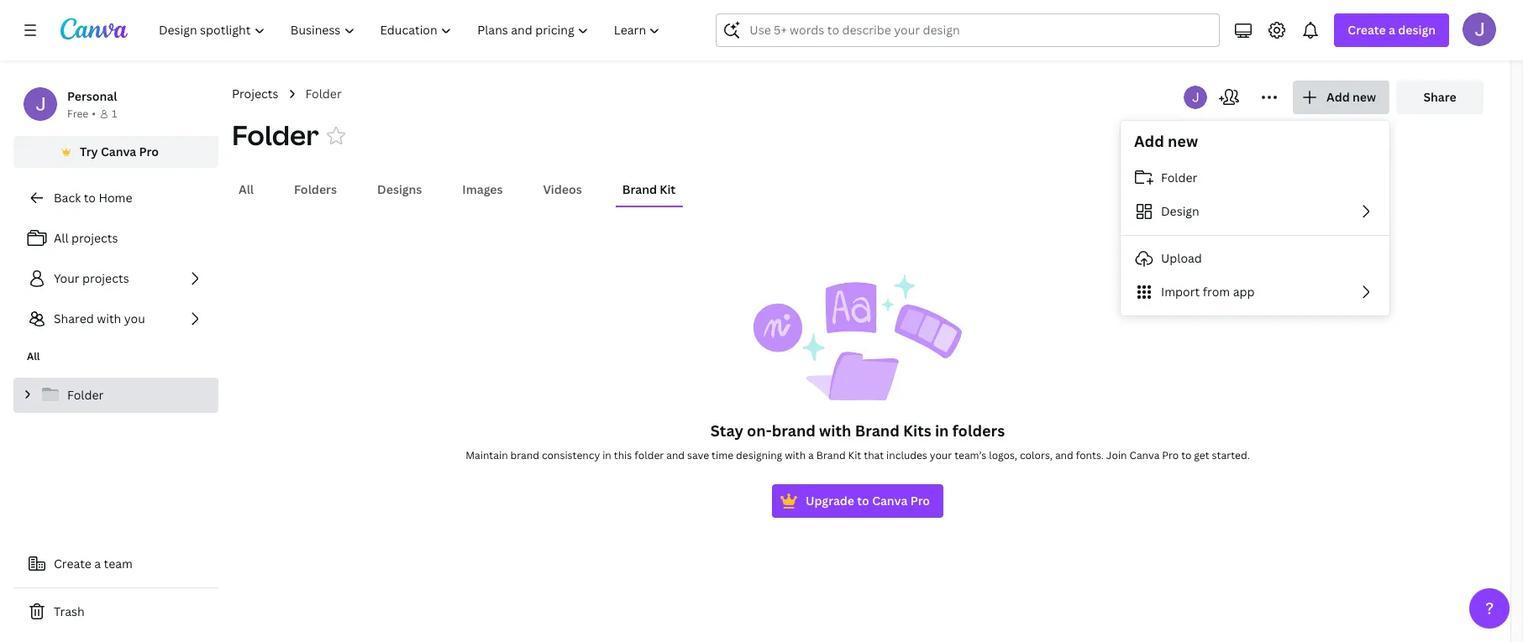 Task type: vqa. For each thing, say whether or not it's contained in the screenshot.
bottom "with"
yes



Task type: locate. For each thing, give the bounding box(es) containing it.
1 horizontal spatial brand
[[817, 449, 846, 463]]

0 vertical spatial brand
[[772, 421, 816, 441]]

projects link
[[232, 85, 279, 103]]

to inside "button"
[[858, 493, 870, 509]]

add new
[[1327, 89, 1377, 105], [1135, 131, 1199, 151]]

top level navigation element
[[148, 13, 675, 47]]

folder down projects link on the top
[[232, 117, 319, 153]]

0 vertical spatial brand
[[623, 182, 657, 198]]

new
[[1353, 89, 1377, 105], [1168, 131, 1199, 151]]

upgrade
[[806, 493, 855, 509]]

folders
[[953, 421, 1005, 441]]

projects
[[71, 230, 118, 246], [82, 271, 129, 287]]

0 vertical spatial all
[[239, 182, 254, 198]]

•
[[92, 107, 96, 121]]

2 vertical spatial to
[[858, 493, 870, 509]]

projects for all projects
[[71, 230, 118, 246]]

list
[[13, 222, 219, 336]]

brand right maintain
[[511, 449, 540, 463]]

new down create a design dropdown button
[[1353, 89, 1377, 105]]

fonts.
[[1076, 449, 1104, 463]]

0 horizontal spatial new
[[1168, 131, 1199, 151]]

1
[[112, 107, 117, 121]]

folder right "projects" on the left of the page
[[305, 86, 342, 102]]

a left design
[[1389, 22, 1396, 38]]

started.
[[1212, 449, 1250, 463]]

images button
[[456, 174, 510, 206]]

folder up "design" at the top right of the page
[[1162, 170, 1198, 186]]

and left save
[[667, 449, 685, 463]]

add new up "design" at the top right of the page
[[1135, 131, 1199, 151]]

0 horizontal spatial to
[[84, 190, 96, 206]]

0 vertical spatial pro
[[139, 144, 159, 160]]

1 vertical spatial canva
[[1130, 449, 1160, 463]]

1 horizontal spatial and
[[1056, 449, 1074, 463]]

0 horizontal spatial with
[[97, 311, 121, 327]]

join
[[1107, 449, 1128, 463]]

0 horizontal spatial canva
[[101, 144, 136, 160]]

canva
[[101, 144, 136, 160], [1130, 449, 1160, 463], [873, 493, 908, 509]]

to for upgrade to canva pro
[[858, 493, 870, 509]]

brand up designing at the bottom of the page
[[772, 421, 816, 441]]

create left design
[[1348, 22, 1387, 38]]

1 vertical spatial pro
[[1163, 449, 1179, 463]]

brand up that
[[855, 421, 900, 441]]

design button
[[1121, 195, 1390, 229]]

folder link
[[305, 85, 342, 103], [13, 378, 219, 414]]

1 vertical spatial add new
[[1135, 131, 1199, 151]]

a left 'team'
[[94, 556, 101, 572]]

0 horizontal spatial folder link
[[13, 378, 219, 414]]

0 horizontal spatial brand
[[623, 182, 657, 198]]

a up upgrade
[[809, 449, 814, 463]]

1 vertical spatial a
[[809, 449, 814, 463]]

stay
[[711, 421, 744, 441]]

folder link down the shared with you link
[[13, 378, 219, 414]]

pro left get
[[1163, 449, 1179, 463]]

a for design
[[1389, 22, 1396, 38]]

menu
[[1121, 161, 1390, 309]]

0 horizontal spatial create
[[54, 556, 92, 572]]

2 horizontal spatial all
[[239, 182, 254, 198]]

1 vertical spatial in
[[603, 449, 612, 463]]

1 horizontal spatial folder button
[[1121, 161, 1390, 195]]

kit inside the stay on-brand with brand kits in folders maintain brand consistency in this folder and save time designing with a brand kit that includes your team's logos, colors, and fonts. join canva pro to get started.
[[849, 449, 862, 463]]

create inside button
[[54, 556, 92, 572]]

folder button down projects link on the top
[[232, 117, 319, 154]]

a inside button
[[94, 556, 101, 572]]

2 vertical spatial a
[[94, 556, 101, 572]]

0 vertical spatial add
[[1327, 89, 1350, 105]]

brand right videos
[[623, 182, 657, 198]]

0 horizontal spatial brand
[[511, 449, 540, 463]]

0 horizontal spatial a
[[94, 556, 101, 572]]

0 vertical spatial folder link
[[305, 85, 342, 103]]

1 horizontal spatial add
[[1327, 89, 1350, 105]]

folder button up upload button
[[1121, 161, 1390, 195]]

1 horizontal spatial new
[[1353, 89, 1377, 105]]

0 horizontal spatial and
[[667, 449, 685, 463]]

create inside dropdown button
[[1348, 22, 1387, 38]]

with right designing at the bottom of the page
[[785, 449, 806, 463]]

new inside 'add new' dropdown button
[[1353, 89, 1377, 105]]

1 vertical spatial projects
[[82, 271, 129, 287]]

add new down create a design dropdown button
[[1327, 89, 1377, 105]]

all for all projects
[[54, 230, 69, 246]]

0 horizontal spatial pro
[[139, 144, 159, 160]]

canva right join
[[1130, 449, 1160, 463]]

upload button
[[1121, 242, 1390, 276]]

designs
[[377, 182, 422, 198]]

1 vertical spatial to
[[1182, 449, 1192, 463]]

pro up the back to home link
[[139, 144, 159, 160]]

0 vertical spatial add new
[[1327, 89, 1377, 105]]

1 vertical spatial folder link
[[13, 378, 219, 414]]

shared
[[54, 311, 94, 327]]

back
[[54, 190, 81, 206]]

1 vertical spatial brand
[[855, 421, 900, 441]]

2 vertical spatial brand
[[817, 449, 846, 463]]

0 vertical spatial a
[[1389, 22, 1396, 38]]

back to home
[[54, 190, 132, 206]]

1 horizontal spatial with
[[785, 449, 806, 463]]

0 horizontal spatial kit
[[660, 182, 676, 198]]

0 vertical spatial to
[[84, 190, 96, 206]]

try
[[80, 144, 98, 160]]

1 horizontal spatial brand
[[772, 421, 816, 441]]

pro inside the stay on-brand with brand kits in folders maintain brand consistency in this folder and save time designing with a brand kit that includes your team's logos, colors, and fonts. join canva pro to get started.
[[1163, 449, 1179, 463]]

in left "this"
[[603, 449, 612, 463]]

1 vertical spatial add
[[1135, 131, 1165, 151]]

designing
[[736, 449, 783, 463]]

import
[[1162, 284, 1200, 300]]

all inside list
[[54, 230, 69, 246]]

projects down back to home
[[71, 230, 118, 246]]

2 vertical spatial canva
[[873, 493, 908, 509]]

to left get
[[1182, 449, 1192, 463]]

2 horizontal spatial canva
[[1130, 449, 1160, 463]]

with left you
[[97, 311, 121, 327]]

all projects link
[[13, 222, 219, 256]]

and left fonts.
[[1056, 449, 1074, 463]]

in right kits
[[935, 421, 949, 441]]

Search search field
[[750, 14, 1187, 46]]

1 horizontal spatial all
[[54, 230, 69, 246]]

add new button
[[1293, 81, 1390, 114]]

shared with you
[[54, 311, 145, 327]]

your
[[54, 271, 80, 287]]

0 vertical spatial with
[[97, 311, 121, 327]]

0 vertical spatial projects
[[71, 230, 118, 246]]

folders
[[294, 182, 337, 198]]

new up "design" at the top right of the page
[[1168, 131, 1199, 151]]

0 vertical spatial create
[[1348, 22, 1387, 38]]

try canva pro button
[[13, 136, 219, 168]]

time
[[712, 449, 734, 463]]

canva inside "button"
[[873, 493, 908, 509]]

your projects
[[54, 271, 129, 287]]

to
[[84, 190, 96, 206], [1182, 449, 1192, 463], [858, 493, 870, 509]]

canva inside the stay on-brand with brand kits in folders maintain brand consistency in this folder and save time designing with a brand kit that includes your team's logos, colors, and fonts. join canva pro to get started.
[[1130, 449, 1160, 463]]

create
[[1348, 22, 1387, 38], [54, 556, 92, 572]]

0 horizontal spatial add
[[1135, 131, 1165, 151]]

2 horizontal spatial a
[[1389, 22, 1396, 38]]

1 vertical spatial with
[[820, 421, 852, 441]]

with up upgrade
[[820, 421, 852, 441]]

folder link right projects link on the top
[[305, 85, 342, 103]]

brand kit button
[[616, 174, 683, 206]]

folders button
[[287, 174, 344, 206]]

1 horizontal spatial in
[[935, 421, 949, 441]]

1 horizontal spatial pro
[[911, 493, 930, 509]]

canva right 'try'
[[101, 144, 136, 160]]

2 vertical spatial pro
[[911, 493, 930, 509]]

share
[[1424, 89, 1457, 105]]

menu containing folder
[[1121, 161, 1390, 309]]

create for create a design
[[1348, 22, 1387, 38]]

2 horizontal spatial pro
[[1163, 449, 1179, 463]]

None search field
[[716, 13, 1221, 47]]

projects
[[232, 86, 279, 102]]

add inside dropdown button
[[1327, 89, 1350, 105]]

in
[[935, 421, 949, 441], [603, 449, 612, 463]]

pro inside "button"
[[911, 493, 930, 509]]

add
[[1327, 89, 1350, 105], [1135, 131, 1165, 151]]

all for all button
[[239, 182, 254, 198]]

a inside dropdown button
[[1389, 22, 1396, 38]]

1 vertical spatial all
[[54, 230, 69, 246]]

1 horizontal spatial a
[[809, 449, 814, 463]]

a
[[1389, 22, 1396, 38], [809, 449, 814, 463], [94, 556, 101, 572]]

folder button
[[232, 117, 319, 154], [1121, 161, 1390, 195]]

0 horizontal spatial add new
[[1135, 131, 1199, 151]]

projects right "your"
[[82, 271, 129, 287]]

1 vertical spatial kit
[[849, 449, 862, 463]]

to right upgrade
[[858, 493, 870, 509]]

all
[[239, 182, 254, 198], [54, 230, 69, 246], [27, 350, 40, 364]]

brand
[[772, 421, 816, 441], [511, 449, 540, 463]]

back to home link
[[13, 182, 219, 215]]

all inside button
[[239, 182, 254, 198]]

to right back
[[84, 190, 96, 206]]

pro down includes
[[911, 493, 930, 509]]

1 vertical spatial create
[[54, 556, 92, 572]]

design
[[1162, 203, 1200, 219]]

a for team
[[94, 556, 101, 572]]

all button
[[232, 174, 261, 206]]

get
[[1195, 449, 1210, 463]]

folder
[[305, 86, 342, 102], [232, 117, 319, 153], [1162, 170, 1198, 186], [67, 387, 104, 403]]

canva down that
[[873, 493, 908, 509]]

1 horizontal spatial to
[[858, 493, 870, 509]]

0 vertical spatial kit
[[660, 182, 676, 198]]

2 vertical spatial all
[[27, 350, 40, 364]]

2 horizontal spatial to
[[1182, 449, 1192, 463]]

1 vertical spatial folder button
[[1121, 161, 1390, 195]]

1 horizontal spatial create
[[1348, 22, 1387, 38]]

list containing all projects
[[13, 222, 219, 336]]

and
[[667, 449, 685, 463], [1056, 449, 1074, 463]]

1 horizontal spatial add new
[[1327, 89, 1377, 105]]

kit
[[660, 182, 676, 198], [849, 449, 862, 463]]

create left 'team'
[[54, 556, 92, 572]]

0 vertical spatial new
[[1353, 89, 1377, 105]]

stay on-brand with brand kits in folders maintain brand consistency in this folder and save time designing with a brand kit that includes your team's logos, colors, and fonts. join canva pro to get started.
[[466, 421, 1250, 463]]

2 horizontal spatial with
[[820, 421, 852, 441]]

with
[[97, 311, 121, 327], [820, 421, 852, 441], [785, 449, 806, 463]]

projects inside all projects link
[[71, 230, 118, 246]]

1 horizontal spatial canva
[[873, 493, 908, 509]]

0 vertical spatial canva
[[101, 144, 136, 160]]

brand left that
[[817, 449, 846, 463]]

0 vertical spatial folder button
[[232, 117, 319, 154]]

pro
[[139, 144, 159, 160], [1163, 449, 1179, 463], [911, 493, 930, 509]]

brand
[[623, 182, 657, 198], [855, 421, 900, 441], [817, 449, 846, 463]]

projects inside your projects link
[[82, 271, 129, 287]]

1 horizontal spatial kit
[[849, 449, 862, 463]]

create for create a team
[[54, 556, 92, 572]]

2 horizontal spatial brand
[[855, 421, 900, 441]]



Task type: describe. For each thing, give the bounding box(es) containing it.
brand inside button
[[623, 182, 657, 198]]

jacob simon image
[[1463, 13, 1497, 46]]

save
[[688, 449, 710, 463]]

trash
[[54, 604, 85, 620]]

1 vertical spatial new
[[1168, 131, 1199, 151]]

with inside the shared with you link
[[97, 311, 121, 327]]

that
[[864, 449, 884, 463]]

to inside the stay on-brand with brand kits in folders maintain brand consistency in this folder and save time designing with a brand kit that includes your team's logos, colors, and fonts. join canva pro to get started.
[[1182, 449, 1192, 463]]

shared with you link
[[13, 303, 219, 336]]

add new inside dropdown button
[[1327, 89, 1377, 105]]

folder down shared
[[67, 387, 104, 403]]

0 horizontal spatial folder button
[[232, 117, 319, 154]]

all projects
[[54, 230, 118, 246]]

upgrade to canva pro button
[[772, 485, 944, 519]]

create a team button
[[13, 548, 219, 582]]

team's
[[955, 449, 987, 463]]

import from app
[[1162, 284, 1255, 300]]

team
[[104, 556, 133, 572]]

share button
[[1397, 81, 1484, 114]]

projects for your projects
[[82, 271, 129, 287]]

upload
[[1162, 250, 1203, 266]]

kit inside button
[[660, 182, 676, 198]]

to for back to home
[[84, 190, 96, 206]]

free •
[[67, 107, 96, 121]]

canva inside button
[[101, 144, 136, 160]]

trash link
[[13, 596, 219, 630]]

a inside the stay on-brand with brand kits in folders maintain brand consistency in this folder and save time designing with a brand kit that includes your team's logos, colors, and fonts. join canva pro to get started.
[[809, 449, 814, 463]]

2 and from the left
[[1056, 449, 1074, 463]]

this
[[614, 449, 632, 463]]

colors,
[[1020, 449, 1053, 463]]

pro inside button
[[139, 144, 159, 160]]

videos
[[543, 182, 582, 198]]

1 and from the left
[[667, 449, 685, 463]]

upgrade to canva pro
[[806, 493, 930, 509]]

consistency
[[542, 449, 600, 463]]

from
[[1203, 284, 1231, 300]]

create a design button
[[1335, 13, 1450, 47]]

design
[[1399, 22, 1436, 38]]

maintain
[[466, 449, 508, 463]]

try canva pro
[[80, 144, 159, 160]]

your
[[930, 449, 952, 463]]

0 vertical spatial in
[[935, 421, 949, 441]]

create a team
[[54, 556, 133, 572]]

personal
[[67, 88, 117, 104]]

1 horizontal spatial folder link
[[305, 85, 342, 103]]

create a design
[[1348, 22, 1436, 38]]

free
[[67, 107, 88, 121]]

designs button
[[371, 174, 429, 206]]

you
[[124, 311, 145, 327]]

2 vertical spatial with
[[785, 449, 806, 463]]

on-
[[747, 421, 772, 441]]

import from app button
[[1121, 276, 1390, 309]]

app
[[1234, 284, 1255, 300]]

home
[[99, 190, 132, 206]]

images
[[463, 182, 503, 198]]

0 horizontal spatial in
[[603, 449, 612, 463]]

1 vertical spatial brand
[[511, 449, 540, 463]]

0 horizontal spatial all
[[27, 350, 40, 364]]

logos,
[[989, 449, 1018, 463]]

brand kit
[[623, 182, 676, 198]]

videos button
[[537, 174, 589, 206]]

your projects link
[[13, 262, 219, 296]]

includes
[[887, 449, 928, 463]]

folder
[[635, 449, 664, 463]]

kits
[[904, 421, 932, 441]]



